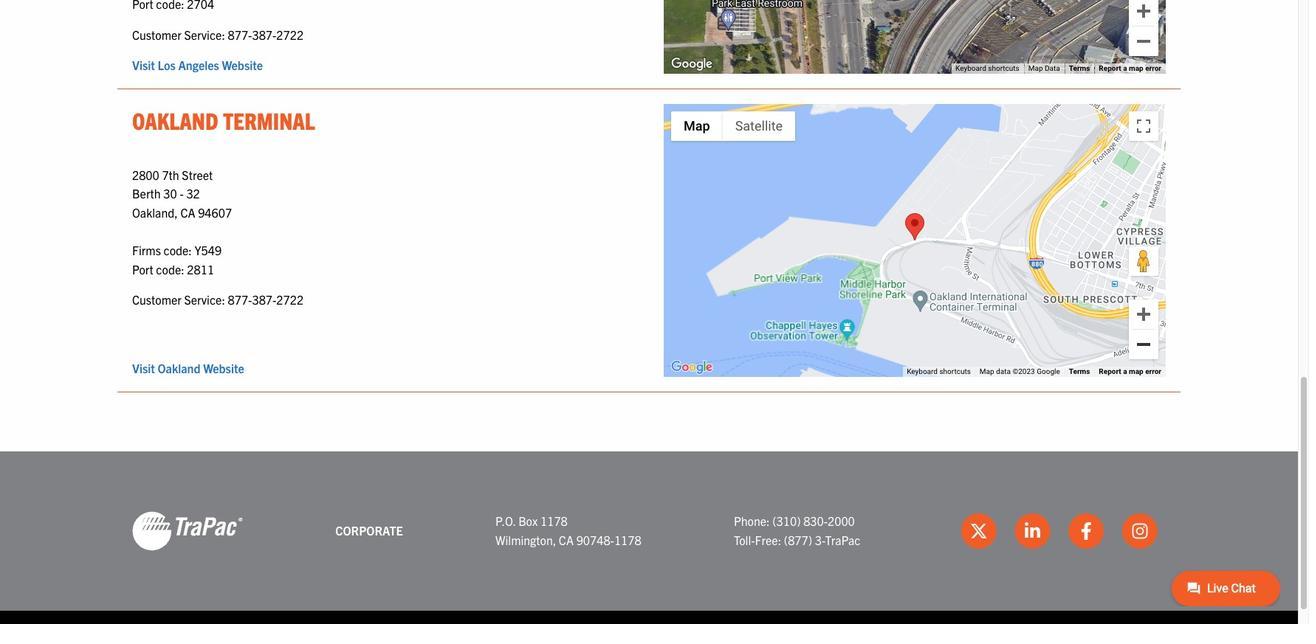 Task type: vqa. For each thing, say whether or not it's contained in the screenshot.
Mendez on the right bottom of the page
no



Task type: describe. For each thing, give the bounding box(es) containing it.
data
[[1045, 65, 1060, 73]]

toll-
[[734, 533, 755, 548]]

1 vertical spatial code:
[[156, 262, 184, 277]]

map region for customer service: 877-387-2722
[[609, 0, 1176, 245]]

2 service: from the top
[[184, 293, 225, 307]]

terms link for 1st report a map error link from the top
[[1069, 65, 1090, 73]]

visit for visit los angeles website
[[132, 58, 155, 73]]

2 customer service: 877-387-2722 from the top
[[132, 293, 304, 307]]

ca inside 2800 7th street berth 30 - 32 oakland, ca 94607
[[180, 205, 195, 220]]

(877)
[[784, 533, 812, 548]]

error for 1st report a map error link from the top
[[1145, 65, 1161, 73]]

keyboard for keyboard shortcuts button related to 1st report a map error link from the top
[[955, 65, 986, 73]]

0 vertical spatial website
[[222, 58, 263, 73]]

2 387- from the top
[[252, 293, 276, 307]]

terms for 1st report a map error link from the top
[[1069, 65, 1090, 73]]

1 a from the top
[[1123, 65, 1127, 73]]

corporate
[[335, 524, 403, 538]]

1 google image from the top
[[667, 55, 716, 74]]

2 customer from the top
[[132, 293, 181, 307]]

map region for 2800 7th street
[[508, 89, 1264, 467]]

visit oakland website link
[[132, 361, 244, 376]]

p.o.
[[495, 514, 516, 529]]

map data
[[1028, 65, 1060, 73]]

oakland terminal
[[132, 106, 315, 135]]

terminal
[[223, 106, 315, 135]]

map for map data
[[1028, 65, 1043, 73]]

map for map
[[684, 118, 710, 134]]

-
[[180, 186, 184, 201]]

1 2722 from the top
[[276, 27, 304, 42]]

0 vertical spatial 1178
[[540, 514, 568, 529]]

satellite button
[[723, 112, 795, 141]]

30
[[163, 186, 177, 201]]

0 horizontal spatial shortcuts
[[939, 368, 971, 376]]

phone: (310) 830-2000 toll-free: (877) 3-trapac
[[734, 514, 860, 548]]

keyboard shortcuts button for 1st report a map error link from the top
[[955, 64, 1019, 74]]

90748-
[[576, 533, 614, 548]]

trapac
[[825, 533, 860, 548]]

830-
[[803, 514, 828, 529]]

7th
[[162, 167, 179, 182]]

2 2722 from the top
[[276, 293, 304, 307]]

street
[[182, 167, 213, 182]]

2 report a map error from the top
[[1099, 368, 1161, 376]]

0 vertical spatial code:
[[164, 243, 192, 258]]

0 vertical spatial keyboard shortcuts
[[955, 65, 1019, 73]]

2 report a map error link from the top
[[1099, 368, 1161, 376]]

1 vertical spatial oakland
[[158, 361, 200, 376]]

1 service: from the top
[[184, 27, 225, 42]]

©2023
[[1013, 368, 1035, 376]]

3-
[[815, 533, 825, 548]]

1 vertical spatial keyboard shortcuts
[[907, 368, 971, 376]]

94607
[[198, 205, 232, 220]]

1 horizontal spatial shortcuts
[[988, 65, 1019, 73]]

1 customer service: 877-387-2722 from the top
[[132, 27, 304, 42]]

visit los angeles website link
[[132, 58, 263, 73]]

menu bar containing map
[[671, 112, 795, 141]]



Task type: locate. For each thing, give the bounding box(es) containing it.
877-
[[228, 27, 252, 42], [228, 293, 252, 307]]

berth
[[132, 186, 161, 201]]

map left the "satellite"
[[684, 118, 710, 134]]

1 877- from the top
[[228, 27, 252, 42]]

firms code:  y549 port code:  2811
[[132, 243, 222, 277]]

customer service: 877-387-2722 up 'angeles'
[[132, 27, 304, 42]]

1 terms from the top
[[1069, 65, 1090, 73]]

report for 1st report a map error link from the top
[[1099, 65, 1121, 73]]

1 report from the top
[[1099, 65, 1121, 73]]

1 vertical spatial report a map error
[[1099, 368, 1161, 376]]

0 vertical spatial 387-
[[252, 27, 276, 42]]

0 vertical spatial terms link
[[1069, 65, 1090, 73]]

service: up 'angeles'
[[184, 27, 225, 42]]

0 vertical spatial 2722
[[276, 27, 304, 42]]

0 horizontal spatial map
[[684, 118, 710, 134]]

1 vertical spatial map
[[684, 118, 710, 134]]

1 vertical spatial service:
[[184, 293, 225, 307]]

corporate image
[[132, 511, 243, 552]]

keyboard shortcuts button left data at the right bottom of page
[[907, 367, 971, 377]]

terms
[[1069, 65, 1090, 73], [1069, 368, 1090, 376]]

1 vertical spatial 2722
[[276, 293, 304, 307]]

phone:
[[734, 514, 770, 529]]

website
[[222, 58, 263, 73], [203, 361, 244, 376]]

map left data on the top right
[[1028, 65, 1043, 73]]

footer containing p.o. box 1178
[[0, 452, 1298, 625]]

terms link right google
[[1069, 368, 1090, 376]]

terms link right data on the top right
[[1069, 65, 1090, 73]]

p.o. box 1178 wilmington, ca 90748-1178
[[495, 514, 641, 548]]

visit oakland website
[[132, 361, 244, 376]]

keyboard shortcuts button for 2nd report a map error link
[[907, 367, 971, 377]]

angeles
[[178, 58, 219, 73]]

1 vertical spatial keyboard
[[907, 368, 938, 376]]

2000
[[828, 514, 855, 529]]

port
[[132, 262, 153, 277]]

customer
[[132, 27, 181, 42], [132, 293, 181, 307]]

keyboard shortcuts left data at the right bottom of page
[[907, 368, 971, 376]]

footer
[[0, 452, 1298, 625]]

2 report from the top
[[1099, 368, 1121, 376]]

0 vertical spatial 877-
[[228, 27, 252, 42]]

ca left 90748- on the bottom left of page
[[559, 533, 574, 548]]

customer service: 877-387-2722
[[132, 27, 304, 42], [132, 293, 304, 307]]

0 vertical spatial oakland
[[132, 106, 218, 135]]

2800
[[132, 167, 159, 182]]

0 vertical spatial shortcuts
[[988, 65, 1019, 73]]

map button
[[671, 112, 723, 141]]

keyboard for keyboard shortcuts button for 2nd report a map error link
[[907, 368, 938, 376]]

1 map from the top
[[1129, 65, 1143, 73]]

0 vertical spatial keyboard
[[955, 65, 986, 73]]

0 vertical spatial map
[[1028, 65, 1043, 73]]

google image
[[667, 55, 716, 74], [667, 358, 716, 377]]

terms link
[[1069, 65, 1090, 73], [1069, 368, 1090, 376]]

customer down 'port'
[[132, 293, 181, 307]]

32
[[186, 186, 200, 201]]

1 report a map error from the top
[[1099, 65, 1161, 73]]

service:
[[184, 27, 225, 42], [184, 293, 225, 307]]

0 vertical spatial report a map error
[[1099, 65, 1161, 73]]

terms for 2nd report a map error link
[[1069, 368, 1090, 376]]

2 vertical spatial map
[[980, 368, 994, 376]]

firms
[[132, 243, 161, 258]]

(310)
[[772, 514, 801, 529]]

0 vertical spatial customer
[[132, 27, 181, 42]]

0 vertical spatial report a map error link
[[1099, 65, 1161, 73]]

report for 2nd report a map error link
[[1099, 368, 1121, 376]]

1178
[[540, 514, 568, 529], [614, 533, 641, 548]]

2 horizontal spatial map
[[1028, 65, 1043, 73]]

1 vertical spatial ca
[[559, 533, 574, 548]]

code:
[[164, 243, 192, 258], [156, 262, 184, 277]]

2 visit from the top
[[132, 361, 155, 376]]

error for 2nd report a map error link
[[1145, 368, 1161, 376]]

1 terms link from the top
[[1069, 65, 1090, 73]]

ca down 32
[[180, 205, 195, 220]]

1 horizontal spatial ca
[[559, 533, 574, 548]]

0 vertical spatial error
[[1145, 65, 1161, 73]]

ca
[[180, 205, 195, 220], [559, 533, 574, 548]]

map for map data ©2023 google
[[980, 368, 994, 376]]

map
[[1129, 65, 1143, 73], [1129, 368, 1143, 376]]

los
[[158, 58, 176, 73]]

1 error from the top
[[1145, 65, 1161, 73]]

0 vertical spatial keyboard shortcuts button
[[955, 64, 1019, 74]]

visit
[[132, 58, 155, 73], [132, 361, 155, 376]]

keyboard
[[955, 65, 986, 73], [907, 368, 938, 376]]

shortcuts
[[988, 65, 1019, 73], [939, 368, 971, 376]]

terms right data on the top right
[[1069, 65, 1090, 73]]

0 vertical spatial a
[[1123, 65, 1127, 73]]

keyboard shortcuts
[[955, 65, 1019, 73], [907, 368, 971, 376]]

shortcuts left data at the right bottom of page
[[939, 368, 971, 376]]

customer up los
[[132, 27, 181, 42]]

2 terms from the top
[[1069, 368, 1090, 376]]

menu bar
[[671, 112, 795, 141]]

1 vertical spatial report
[[1099, 368, 1121, 376]]

1 vertical spatial 877-
[[228, 293, 252, 307]]

0 vertical spatial map
[[1129, 65, 1143, 73]]

1 horizontal spatial keyboard
[[955, 65, 986, 73]]

1 vertical spatial keyboard shortcuts button
[[907, 367, 971, 377]]

1 customer from the top
[[132, 27, 181, 42]]

service: down 2811
[[184, 293, 225, 307]]

1 vertical spatial report a map error link
[[1099, 368, 1161, 376]]

2 terms link from the top
[[1069, 368, 1090, 376]]

1 387- from the top
[[252, 27, 276, 42]]

0 vertical spatial customer service: 877-387-2722
[[132, 27, 304, 42]]

0 horizontal spatial 1178
[[540, 514, 568, 529]]

report right google
[[1099, 368, 1121, 376]]

map
[[1028, 65, 1043, 73], [684, 118, 710, 134], [980, 368, 994, 376]]

wilmington,
[[495, 533, 556, 548]]

error
[[1145, 65, 1161, 73], [1145, 368, 1161, 376]]

0 vertical spatial report
[[1099, 65, 1121, 73]]

1 vertical spatial shortcuts
[[939, 368, 971, 376]]

2 google image from the top
[[667, 358, 716, 377]]

keyboard shortcuts button
[[955, 64, 1019, 74], [907, 367, 971, 377]]

1 report a map error link from the top
[[1099, 65, 1161, 73]]

1 vertical spatial 1178
[[614, 533, 641, 548]]

1 vertical spatial customer
[[132, 293, 181, 307]]

0 horizontal spatial keyboard
[[907, 368, 938, 376]]

google
[[1037, 368, 1060, 376]]

2811
[[187, 262, 214, 277]]

1 vertical spatial visit
[[132, 361, 155, 376]]

1 vertical spatial google image
[[667, 358, 716, 377]]

2800 7th street berth 30 - 32 oakland, ca 94607
[[132, 167, 232, 220]]

0 vertical spatial visit
[[132, 58, 155, 73]]

1 horizontal spatial 1178
[[614, 533, 641, 548]]

terms link for 2nd report a map error link
[[1069, 368, 1090, 376]]

map left data at the right bottom of page
[[980, 368, 994, 376]]

satellite
[[735, 118, 783, 134]]

1 vertical spatial terms link
[[1069, 368, 1090, 376]]

oakland,
[[132, 205, 178, 220]]

map inside map data button
[[1028, 65, 1043, 73]]

oakland
[[132, 106, 218, 135], [158, 361, 200, 376]]

387-
[[252, 27, 276, 42], [252, 293, 276, 307]]

map for 2nd report a map error link
[[1129, 368, 1143, 376]]

code: right 'port'
[[156, 262, 184, 277]]

1 vertical spatial a
[[1123, 368, 1127, 376]]

visit los angeles website
[[132, 58, 263, 73]]

1 vertical spatial customer service: 877-387-2722
[[132, 293, 304, 307]]

box
[[518, 514, 538, 529]]

map inside map popup button
[[684, 118, 710, 134]]

code: up 2811
[[164, 243, 192, 258]]

visit for visit oakland website
[[132, 361, 155, 376]]

2 map from the top
[[1129, 368, 1143, 376]]

2 a from the top
[[1123, 368, 1127, 376]]

1 visit from the top
[[132, 58, 155, 73]]

y549
[[195, 243, 222, 258]]

keyboard shortcuts left map data
[[955, 65, 1019, 73]]

2 error from the top
[[1145, 368, 1161, 376]]

0 vertical spatial ca
[[180, 205, 195, 220]]

0 vertical spatial terms
[[1069, 65, 1090, 73]]

shortcuts left map data
[[988, 65, 1019, 73]]

customer service: 877-387-2722 down 2811
[[132, 293, 304, 307]]

0 vertical spatial google image
[[667, 55, 716, 74]]

report right data on the top right
[[1099, 65, 1121, 73]]

map region
[[609, 0, 1176, 245], [508, 89, 1264, 467]]

map for 1st report a map error link from the top
[[1129, 65, 1143, 73]]

report a map error
[[1099, 65, 1161, 73], [1099, 368, 1161, 376]]

2 877- from the top
[[228, 293, 252, 307]]

1 vertical spatial 387-
[[252, 293, 276, 307]]

2722
[[276, 27, 304, 42], [276, 293, 304, 307]]

report
[[1099, 65, 1121, 73], [1099, 368, 1121, 376]]

1 vertical spatial error
[[1145, 368, 1161, 376]]

terms right google
[[1069, 368, 1090, 376]]

ca inside p.o. box 1178 wilmington, ca 90748-1178
[[559, 533, 574, 548]]

report a map error link
[[1099, 65, 1161, 73], [1099, 368, 1161, 376]]

map data button
[[1028, 64, 1060, 74]]

1 vertical spatial terms
[[1069, 368, 1090, 376]]

a
[[1123, 65, 1127, 73], [1123, 368, 1127, 376]]

0 vertical spatial service:
[[184, 27, 225, 42]]

0 horizontal spatial ca
[[180, 205, 195, 220]]

map data ©2023 google
[[980, 368, 1060, 376]]

1 horizontal spatial map
[[980, 368, 994, 376]]

1 vertical spatial map
[[1129, 368, 1143, 376]]

1 vertical spatial website
[[203, 361, 244, 376]]

data
[[996, 368, 1011, 376]]

keyboard shortcuts button left map data button
[[955, 64, 1019, 74]]

free:
[[755, 533, 781, 548]]



